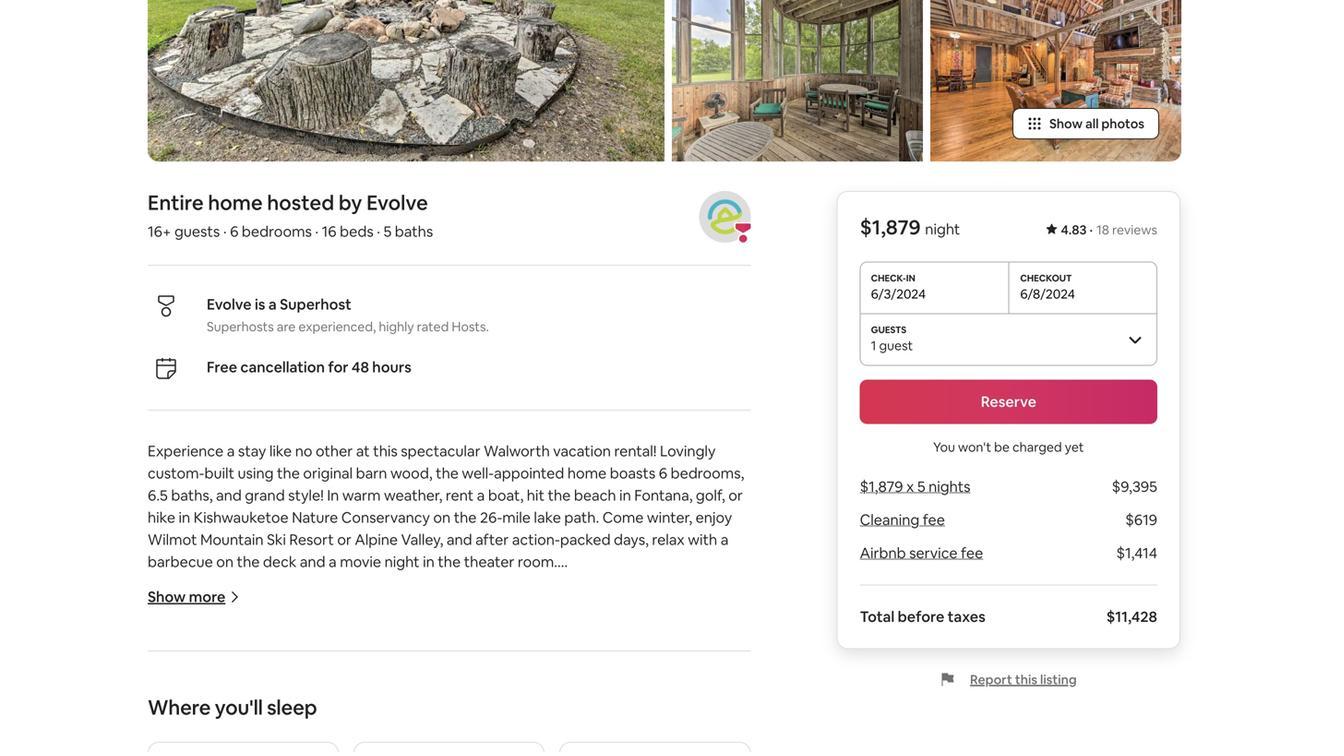 Task type: describe. For each thing, give the bounding box(es) containing it.
a left movie
[[329, 553, 337, 572]]

be
[[995, 439, 1010, 456]]

hike
[[148, 508, 175, 527]]

mile
[[503, 508, 531, 527]]

experienced,
[[299, 319, 376, 335]]

free cancellation for 48 hours
[[207, 358, 412, 377]]

you're
[[211, 663, 253, 682]]

to-
[[581, 663, 602, 682]]

16+
[[148, 222, 171, 241]]

other
[[316, 442, 353, 461]]

enjoy inside whether you're visiting for a family reunion, to celebrate a bride-to-be, enjoying the lake life - or all three - the spacious, private 'the barns at five star farm' allows you to enjoy country living while still being only 2.5 miles away from many amenities.
[[689, 686, 726, 705]]

enjoy inside experience a stay like no other at this spectacular walworth vacation rental! lovingly custom-built using the original barn wood, the well-appointed home boasts 6 bedrooms, 6.5 baths, and grand style! in warm weather, rent a boat, hit the beach in fontana, golf, or hike in kishwauketoe nature conservancy on the 26-mile lake path. come winter, enjoy wilmot mountain ski resort or alpine valley, and after action-packed days, relax with a barbecue on the deck and a movie night in the theater room.
[[696, 508, 733, 527]]

3 · from the left
[[315, 222, 319, 241]]

enjoying
[[626, 663, 683, 682]]

away
[[441, 708, 476, 727]]

ski
[[267, 530, 286, 549]]

the down mountain
[[237, 553, 260, 572]]

0 horizontal spatial on
[[216, 553, 234, 572]]

charged
[[1013, 439, 1062, 456]]

$1,879 x 5 nights button
[[860, 477, 971, 496]]

you won't be charged yet
[[934, 439, 1085, 456]]

path.
[[565, 508, 599, 527]]

lake inside experience a stay like no other at this spectacular walworth vacation rental! lovingly custom-built using the original barn wood, the well-appointed home boasts 6 bedrooms, 6.5 baths, and grand style! in warm weather, rent a boat, hit the beach in fontana, golf, or hike in kishwauketoe nature conservancy on the 26-mile lake path. come winter, enjoy wilmot mountain ski resort or alpine valley, and after action-packed days, relax with a barbecue on the deck and a movie night in the theater room.
[[534, 508, 561, 527]]

golf,
[[696, 486, 726, 505]]

are
[[277, 319, 296, 335]]

many
[[516, 708, 553, 727]]

like
[[269, 442, 292, 461]]

the right hit
[[548, 486, 571, 505]]

listing
[[1041, 672, 1077, 688]]

show more button
[[148, 588, 240, 607]]

relax
[[652, 530, 685, 549]]

experience a stay like no other at this spectacular walworth vacation rental! lovingly custom-built using the original barn wood, the well-appointed home boasts 6 bedrooms, 6.5 baths, and grand style! in warm weather, rent a boat, hit the beach in fontana, golf, or hike in kishwauketoe nature conservancy on the 26-mile lake path. come winter, enjoy wilmot mountain ski resort or alpine valley, and after action-packed days, relax with a barbecue on the deck and a movie night in the theater room.
[[148, 442, 748, 572]]

show all photos
[[1050, 115, 1145, 132]]

spacious,
[[290, 686, 353, 705]]

days,
[[614, 530, 649, 549]]

taxes
[[948, 608, 986, 627]]

barns
[[439, 686, 477, 705]]

6 inside entire home hosted by evolve 16+ guests · 6 bedrooms · 16 beds · 5 baths
[[230, 222, 239, 241]]

style!
[[288, 486, 324, 505]]

is
[[255, 295, 265, 314]]

kishwauketoe
[[194, 508, 289, 527]]

evolve
[[207, 295, 252, 314]]

1 guest button
[[860, 313, 1158, 365]]

mountain
[[200, 530, 264, 549]]

whether
[[148, 663, 208, 682]]

five
[[497, 686, 524, 705]]

more
[[189, 588, 226, 607]]

1 vertical spatial to
[[671, 686, 686, 705]]

alpine
[[355, 530, 398, 549]]

service
[[910, 544, 958, 563]]

1 guest
[[871, 337, 913, 354]]

report this listing button
[[941, 672, 1077, 688]]

0 horizontal spatial and
[[216, 486, 242, 505]]

wood-burning fire pit image
[[148, 0, 665, 162]]

all inside whether you're visiting for a family reunion, to celebrate a bride-to-be, enjoying the lake life - or all three - the spacious, private 'the barns at five star farm' allows you to enjoy country living while still being only 2.5 miles away from many amenities.
[[198, 686, 212, 705]]

where
[[148, 695, 211, 721]]

only
[[348, 708, 377, 727]]

superhost
[[280, 295, 352, 314]]

reserve
[[981, 392, 1037, 411]]

barn
[[356, 464, 387, 483]]

using
[[238, 464, 274, 483]]

country
[[148, 708, 201, 727]]

deck
[[263, 553, 297, 572]]

where you'll sleep
[[148, 695, 317, 721]]

6 inside experience a stay like no other at this spectacular walworth vacation rental! lovingly custom-built using the original barn wood, the well-appointed home boasts 6 bedrooms, 6.5 baths, and grand style! in warm weather, rent a boat, hit the beach in fontana, golf, or hike in kishwauketoe nature conservancy on the 26-mile lake path. come winter, enjoy wilmot mountain ski resort or alpine valley, and after action-packed days, relax with a barbecue on the deck and a movie night in the theater room.
[[659, 464, 668, 483]]

guest
[[880, 337, 913, 354]]

entire home hosted by evolve 16+ guests · 6 bedrooms · 16 beds · 5 baths
[[148, 190, 433, 241]]

rated
[[417, 319, 449, 335]]

life
[[148, 686, 168, 705]]

home inside entire home hosted by evolve 16+ guests · 6 bedrooms · 16 beds · 5 baths
[[208, 190, 263, 216]]

2 - from the left
[[255, 686, 261, 705]]

custom-
[[148, 464, 205, 483]]

$1,879 night
[[860, 214, 961, 241]]

before
[[898, 608, 945, 627]]

0 vertical spatial to
[[443, 663, 458, 682]]

2 horizontal spatial or
[[729, 486, 743, 505]]

night inside $1,879 night
[[925, 220, 961, 239]]

hours
[[372, 358, 412, 377]]

total
[[860, 608, 895, 627]]

a up "spacious," on the left bottom of page
[[330, 663, 338, 682]]

lake inside whether you're visiting for a family reunion, to celebrate a bride-to-be, enjoying the lake life - or all three - the spacious, private 'the barns at five star farm' allows you to enjoy country living while still being only 2.5 miles away from many amenities.
[[713, 663, 740, 682]]

original
[[303, 464, 353, 483]]

report this listing
[[970, 672, 1077, 688]]

cleaning fee button
[[860, 511, 945, 530]]

fontana,
[[635, 486, 693, 505]]

show for show all photos
[[1050, 115, 1083, 132]]

0 vertical spatial for
[[328, 358, 349, 377]]

star
[[527, 686, 555, 705]]

amenities.
[[556, 708, 626, 727]]

2 · from the left
[[223, 222, 227, 241]]

a right with
[[721, 530, 729, 549]]

well-
[[462, 464, 494, 483]]

a left stay
[[227, 442, 235, 461]]

1 - from the left
[[171, 686, 177, 705]]

being
[[306, 708, 345, 727]]

at inside whether you're visiting for a family reunion, to celebrate a bride-to-be, enjoying the lake life - or all three - the spacious, private 'the barns at five star farm' allows you to enjoy country living while still being only 2.5 miles away from many amenities.
[[480, 686, 494, 705]]

in
[[327, 486, 339, 505]]

baths,
[[171, 486, 213, 505]]

hosts.
[[452, 319, 489, 335]]

spectacular
[[401, 442, 481, 461]]

reviews
[[1113, 222, 1158, 238]]

resort
[[289, 530, 334, 549]]

1 horizontal spatial this
[[1015, 672, 1038, 688]]

2 horizontal spatial and
[[447, 530, 472, 549]]



Task type: vqa. For each thing, say whether or not it's contained in the screenshot.
'or' within Whether you're visiting for a family reunion, to celebrate a bride-to-be, enjoying the lake life - or all three - the spacious, private 'The Barns at Five Star Farm' allows you to enjoy country living while still being only 2.5 miles away from many amenities.
yes



Task type: locate. For each thing, give the bounding box(es) containing it.
1 horizontal spatial 5
[[918, 477, 926, 496]]

$1,879 for $1,879 night
[[860, 214, 921, 241]]

the down spectacular
[[436, 464, 459, 483]]

1 horizontal spatial to
[[671, 686, 686, 705]]

night down valley,
[[385, 553, 420, 572]]

1 vertical spatial or
[[337, 530, 352, 549]]

1 horizontal spatial at
[[480, 686, 494, 705]]

nights
[[929, 477, 971, 496]]

- right life
[[171, 686, 177, 705]]

2 vertical spatial in
[[423, 553, 435, 572]]

in up come
[[620, 486, 631, 505]]

the down rent
[[454, 508, 477, 527]]

wilmot
[[148, 530, 197, 549]]

show all photos button
[[1013, 108, 1160, 139]]

0 horizontal spatial show
[[148, 588, 186, 607]]

reunion,
[[385, 663, 440, 682]]

2 vertical spatial and
[[300, 553, 326, 572]]

all up living
[[198, 686, 212, 705]]

5
[[384, 222, 392, 241], [918, 477, 926, 496]]

1 vertical spatial in
[[179, 508, 190, 527]]

bride-
[[540, 663, 581, 682]]

6
[[230, 222, 239, 241], [659, 464, 668, 483]]

0 vertical spatial $1,879
[[860, 214, 921, 241]]

0 vertical spatial home
[[208, 190, 263, 216]]

1 horizontal spatial in
[[423, 553, 435, 572]]

beach
[[574, 486, 616, 505]]

6 up fontana,
[[659, 464, 668, 483]]

x
[[907, 477, 914, 496]]

to up barns in the bottom left of the page
[[443, 663, 458, 682]]

the right enjoying
[[687, 663, 710, 682]]

16
[[322, 222, 337, 241]]

0 vertical spatial fee
[[923, 511, 945, 530]]

1 horizontal spatial for
[[328, 358, 349, 377]]

from
[[479, 708, 512, 727]]

all
[[1086, 115, 1099, 132], [198, 686, 212, 705]]

1 vertical spatial for
[[307, 663, 327, 682]]

1 vertical spatial and
[[447, 530, 472, 549]]

0 horizontal spatial for
[[307, 663, 327, 682]]

come
[[603, 508, 644, 527]]

fee up service
[[923, 511, 945, 530]]

0 horizontal spatial to
[[443, 663, 458, 682]]

bedrooms,
[[671, 464, 745, 483]]

1 horizontal spatial show
[[1050, 115, 1083, 132]]

1 horizontal spatial on
[[433, 508, 451, 527]]

airbnb service fee button
[[860, 544, 984, 563]]

0 vertical spatial or
[[729, 486, 743, 505]]

1 vertical spatial night
[[385, 553, 420, 572]]

0 vertical spatial show
[[1050, 115, 1083, 132]]

0 horizontal spatial all
[[198, 686, 212, 705]]

· right guests
[[223, 222, 227, 241]]

1 horizontal spatial 6
[[659, 464, 668, 483]]

the down visiting
[[264, 686, 287, 705]]

packed
[[560, 530, 611, 549]]

$1,879 x 5 nights
[[860, 477, 971, 496]]

1 vertical spatial fee
[[961, 544, 984, 563]]

0 horizontal spatial in
[[179, 508, 190, 527]]

6.5
[[148, 486, 168, 505]]

cancellation
[[240, 358, 325, 377]]

movie
[[340, 553, 381, 572]]

total before taxes
[[860, 608, 986, 627]]

with
[[688, 530, 718, 549]]

lake right enjoying
[[713, 663, 740, 682]]

rental!
[[614, 442, 657, 461]]

1 vertical spatial at
[[480, 686, 494, 705]]

1 horizontal spatial night
[[925, 220, 961, 239]]

0 horizontal spatial home
[[208, 190, 263, 216]]

at inside experience a stay like no other at this spectacular walworth vacation rental! lovingly custom-built using the original barn wood, the well-appointed home boasts 6 bedrooms, 6.5 baths, and grand style! in warm weather, rent a boat, hit the beach in fontana, golf, or hike in kishwauketoe nature conservancy on the 26-mile lake path. come winter, enjoy wilmot mountain ski resort or alpine valley, and after action-packed days, relax with a barbecue on the deck and a movie night in the theater room.
[[356, 442, 370, 461]]

for up "spacious," on the left bottom of page
[[307, 663, 327, 682]]

· left 16
[[315, 222, 319, 241]]

1 horizontal spatial home
[[568, 464, 607, 483]]

1 $1,879 from the top
[[860, 214, 921, 241]]

walworth
[[484, 442, 550, 461]]

1 vertical spatial all
[[198, 686, 212, 705]]

home inside experience a stay like no other at this spectacular walworth vacation rental! lovingly custom-built using the original barn wood, the well-appointed home boasts 6 bedrooms, 6.5 baths, and grand style! in warm weather, rent a boat, hit the beach in fontana, golf, or hike in kishwauketoe nature conservancy on the 26-mile lake path. come winter, enjoy wilmot mountain ski resort or alpine valley, and after action-packed days, relax with a barbecue on the deck and a movie night in the theater room.
[[568, 464, 607, 483]]

weather,
[[384, 486, 443, 505]]

at up barn
[[356, 442, 370, 461]]

0 vertical spatial this
[[373, 442, 398, 461]]

$1,879 left x
[[860, 477, 903, 496]]

guests
[[174, 222, 220, 241]]

enjoy
[[696, 508, 733, 527], [689, 686, 726, 705]]

1 horizontal spatial or
[[337, 530, 352, 549]]

to
[[443, 663, 458, 682], [671, 686, 686, 705]]

night up 6/3/2024 at the top of the page
[[925, 220, 961, 239]]

show more
[[148, 588, 226, 607]]

5 inside entire home hosted by evolve 16+ guests · 6 bedrooms · 16 beds · 5 baths
[[384, 222, 392, 241]]

still
[[281, 708, 303, 727]]

0 vertical spatial 5
[[384, 222, 392, 241]]

fee
[[923, 511, 945, 530], [961, 544, 984, 563]]

2 vertical spatial or
[[180, 686, 194, 705]]

for inside whether you're visiting for a family reunion, to celebrate a bride-to-be, enjoying the lake life - or all three - the spacious, private 'the barns at five star farm' allows you to enjoy country living while still being only 2.5 miles away from many amenities.
[[307, 663, 327, 682]]

family
[[341, 663, 382, 682]]

all left photos
[[1086, 115, 1099, 132]]

photos
[[1102, 115, 1145, 132]]

0 horizontal spatial or
[[180, 686, 194, 705]]

0 horizontal spatial night
[[385, 553, 420, 572]]

cleaning
[[860, 511, 920, 530]]

home up guests
[[208, 190, 263, 216]]

-
[[171, 686, 177, 705], [255, 686, 261, 705]]

for left "48"
[[328, 358, 349, 377]]

1 vertical spatial on
[[216, 553, 234, 572]]

0 vertical spatial and
[[216, 486, 242, 505]]

the down like
[[277, 464, 300, 483]]

on down rent
[[433, 508, 451, 527]]

0 horizontal spatial at
[[356, 442, 370, 461]]

and
[[216, 486, 242, 505], [447, 530, 472, 549], [300, 553, 326, 572]]

2 $1,879 from the top
[[860, 477, 903, 496]]

appointed
[[494, 464, 565, 483]]

1 horizontal spatial and
[[300, 553, 326, 572]]

and down resort
[[300, 553, 326, 572]]

celebrate
[[461, 663, 526, 682]]

sleep
[[267, 695, 317, 721]]

after
[[476, 530, 509, 549]]

0 vertical spatial at
[[356, 442, 370, 461]]

6/8/2024
[[1021, 286, 1076, 302]]

property | forest views image
[[672, 0, 923, 162]]

grand
[[245, 486, 285, 505]]

this
[[373, 442, 398, 461], [1015, 672, 1038, 688]]

· left 18
[[1090, 222, 1093, 238]]

show inside button
[[1050, 115, 1083, 132]]

this up barn
[[373, 442, 398, 461]]

winter,
[[647, 508, 693, 527]]

0 horizontal spatial 5
[[384, 222, 392, 241]]

home down vacation
[[568, 464, 607, 483]]

airbnb service fee
[[860, 544, 984, 563]]

0 vertical spatial all
[[1086, 115, 1099, 132]]

this left listing on the right bottom
[[1015, 672, 1038, 688]]

lake up action-
[[534, 508, 561, 527]]

0 horizontal spatial fee
[[923, 511, 945, 530]]

0 vertical spatial 6
[[230, 222, 239, 241]]

1 vertical spatial 5
[[918, 477, 926, 496]]

show
[[1050, 115, 1083, 132], [148, 588, 186, 607]]

on
[[433, 508, 451, 527], [216, 553, 234, 572]]

0 horizontal spatial -
[[171, 686, 177, 705]]

enjoy right you
[[689, 686, 726, 705]]

built
[[205, 464, 235, 483]]

stay
[[238, 442, 266, 461]]

night inside experience a stay like no other at this spectacular walworth vacation rental! lovingly custom-built using the original barn wood, the well-appointed home boasts 6 bedrooms, 6.5 baths, and grand style! in warm weather, rent a boat, hit the beach in fontana, golf, or hike in kishwauketoe nature conservancy on the 26-mile lake path. come winter, enjoy wilmot mountain ski resort or alpine valley, and after action-packed days, relax with a barbecue on the deck and a movie night in the theater room.
[[385, 553, 420, 572]]

1 horizontal spatial lake
[[713, 663, 740, 682]]

hit
[[527, 486, 545, 505]]

0 vertical spatial on
[[433, 508, 451, 527]]

$1,879 for $1,879 x 5 nights
[[860, 477, 903, 496]]

in right hike
[[179, 508, 190, 527]]

or up movie
[[337, 530, 352, 549]]

1 horizontal spatial all
[[1086, 115, 1099, 132]]

1 vertical spatial $1,879
[[860, 477, 903, 496]]

enjoy down golf,
[[696, 508, 733, 527]]

by evolve
[[339, 190, 428, 216]]

this inside experience a stay like no other at this spectacular walworth vacation rental! lovingly custom-built using the original barn wood, the well-appointed home boasts 6 bedrooms, 6.5 baths, and grand style! in warm weather, rent a boat, hit the beach in fontana, golf, or hike in kishwauketoe nature conservancy on the 26-mile lake path. come winter, enjoy wilmot mountain ski resort or alpine valley, and after action-packed days, relax with a barbecue on the deck and a movie night in the theater room.
[[373, 442, 398, 461]]

no
[[295, 442, 313, 461]]

or inside whether you're visiting for a family reunion, to celebrate a bride-to-be, enjoying the lake life - or all three - the spacious, private 'the barns at five star farm' allows you to enjoy country living while still being only 2.5 miles away from many amenities.
[[180, 686, 194, 705]]

1
[[871, 337, 877, 354]]

on down mountain
[[216, 553, 234, 572]]

evolve is a superhost. learn more about evolve. image
[[699, 191, 751, 243], [699, 191, 751, 243]]

a right is
[[269, 295, 277, 314]]

1 horizontal spatial -
[[255, 686, 261, 705]]

5 right x
[[918, 477, 926, 496]]

highly
[[379, 319, 414, 335]]

show for show more
[[148, 588, 186, 607]]

or right golf,
[[729, 486, 743, 505]]

in down valley,
[[423, 553, 435, 572]]

1 vertical spatial 6
[[659, 464, 668, 483]]

0 vertical spatial night
[[925, 220, 961, 239]]

0 vertical spatial lake
[[534, 508, 561, 527]]

4 · from the left
[[377, 222, 380, 241]]

evolve is a superhost superhosts are experienced, highly rated hosts.
[[207, 295, 489, 335]]

for
[[328, 358, 349, 377], [307, 663, 327, 682]]

hosted
[[267, 190, 334, 216]]

a right rent
[[477, 486, 485, 505]]

or down whether
[[180, 686, 194, 705]]

show left photos
[[1050, 115, 1083, 132]]

all inside button
[[1086, 115, 1099, 132]]

visiting
[[256, 663, 304, 682]]

1 vertical spatial show
[[148, 588, 186, 607]]

0 vertical spatial enjoy
[[696, 508, 733, 527]]

show down the 'barbecue'
[[148, 588, 186, 607]]

room.
[[518, 553, 558, 572]]

and left after
[[447, 530, 472, 549]]

the down valley,
[[438, 553, 461, 572]]

cleaning fee
[[860, 511, 945, 530]]

1 · from the left
[[1090, 222, 1093, 238]]

26-
[[480, 508, 503, 527]]

4.83
[[1061, 222, 1087, 238]]

nature
[[292, 508, 338, 527]]

you'll
[[215, 695, 263, 721]]

at down celebrate
[[480, 686, 494, 705]]

6 right guests
[[230, 222, 239, 241]]

fee right service
[[961, 544, 984, 563]]

2 horizontal spatial in
[[620, 486, 631, 505]]

experience
[[148, 442, 224, 461]]

1 vertical spatial enjoy
[[689, 686, 726, 705]]

a inside evolve is a superhost superhosts are experienced, highly rated hosts.
[[269, 295, 277, 314]]

0 horizontal spatial lake
[[534, 508, 561, 527]]

5 left the baths
[[384, 222, 392, 241]]

1 vertical spatial this
[[1015, 672, 1038, 688]]

$619
[[1126, 511, 1158, 530]]

· right beds
[[377, 222, 380, 241]]

0 horizontal spatial 6
[[230, 222, 239, 241]]

- up while
[[255, 686, 261, 705]]

you
[[934, 439, 956, 456]]

0 vertical spatial in
[[620, 486, 631, 505]]

1 horizontal spatial fee
[[961, 544, 984, 563]]

living room | smart tv image
[[931, 0, 1182, 162]]

you
[[643, 686, 668, 705]]

1 vertical spatial lake
[[713, 663, 740, 682]]

$1,879 up 6/3/2024 at the top of the page
[[860, 214, 921, 241]]

to right you
[[671, 686, 686, 705]]

and down built
[[216, 486, 242, 505]]

a up star
[[529, 663, 537, 682]]

living
[[204, 708, 239, 727]]

0 horizontal spatial this
[[373, 442, 398, 461]]

boasts
[[610, 464, 656, 483]]

while
[[242, 708, 277, 727]]

1 vertical spatial home
[[568, 464, 607, 483]]

'the
[[407, 686, 436, 705]]



